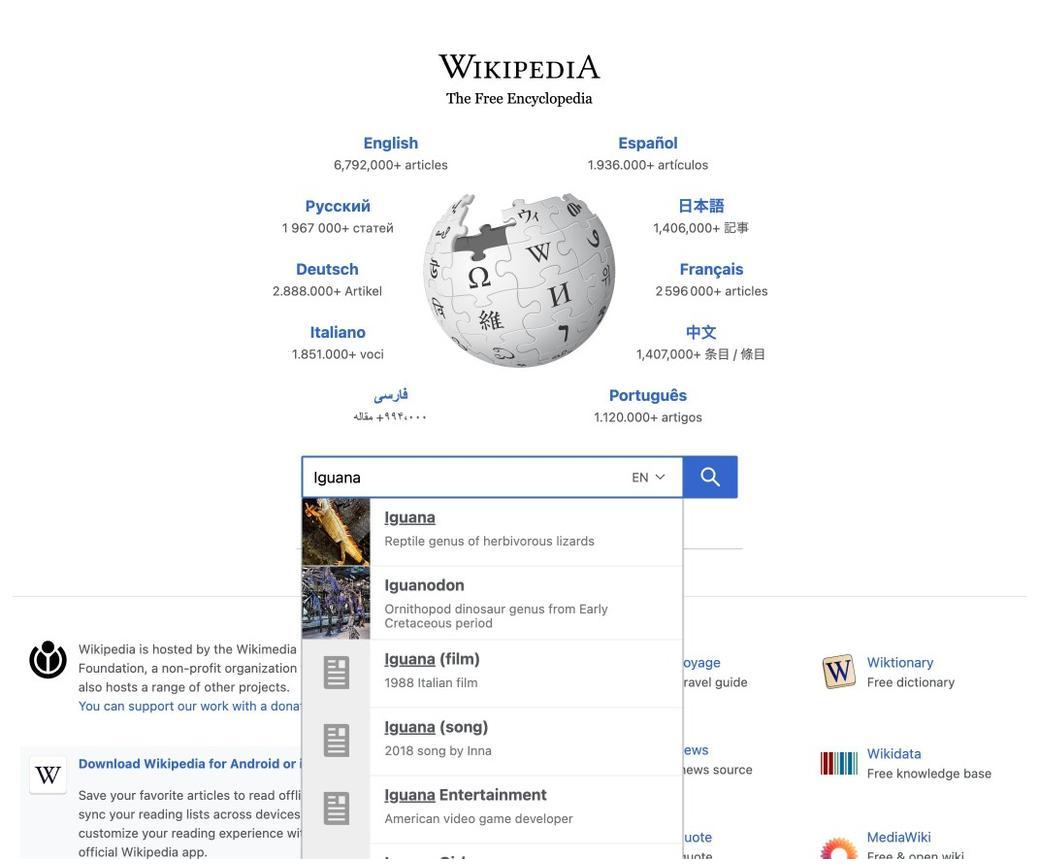 Task type: locate. For each thing, give the bounding box(es) containing it.
None search field
[[258, 451, 782, 859], [301, 456, 684, 499], [258, 451, 782, 859], [301, 456, 684, 499]]

other projects element
[[368, 640, 1027, 859]]



Task type: describe. For each thing, give the bounding box(es) containing it.
top languages element
[[252, 131, 788, 447]]



